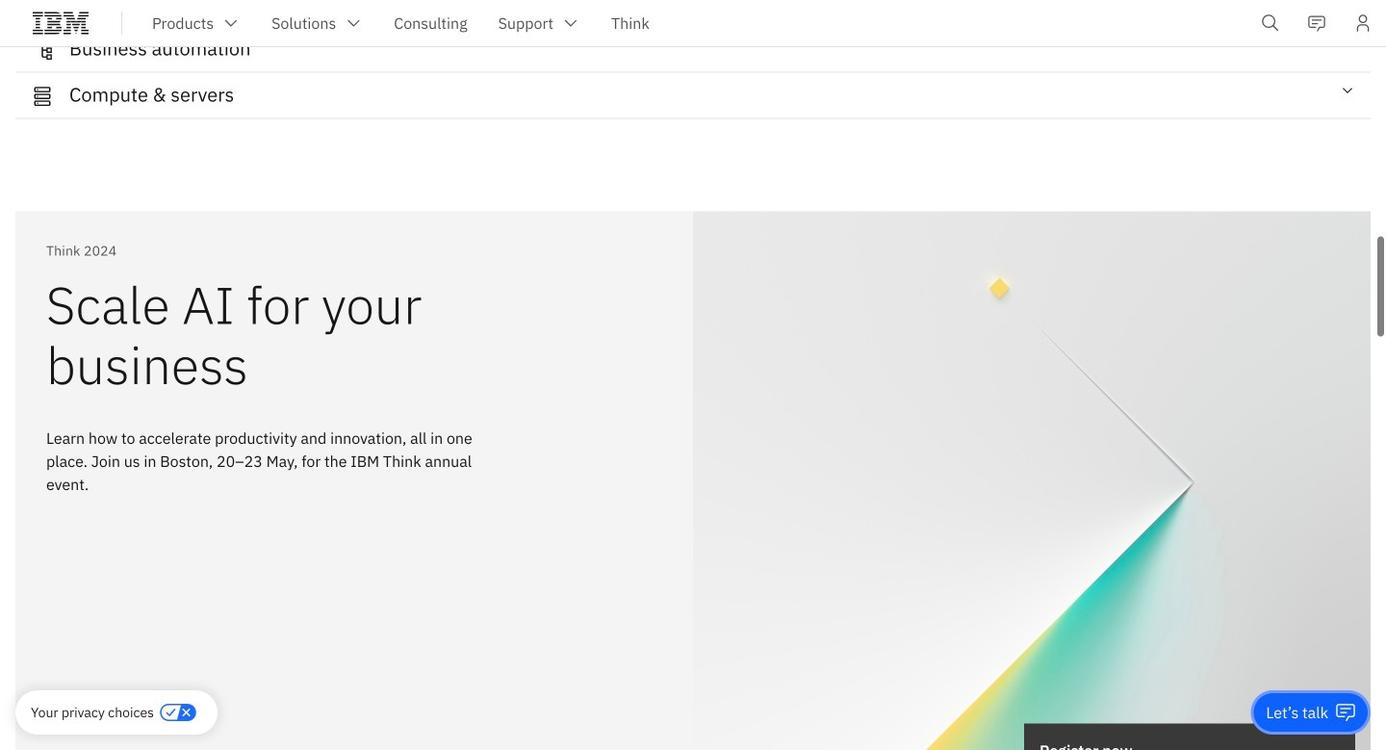 Task type: locate. For each thing, give the bounding box(es) containing it.
let's talk element
[[1267, 702, 1329, 723]]



Task type: describe. For each thing, give the bounding box(es) containing it.
your privacy choices element
[[31, 702, 154, 723]]



